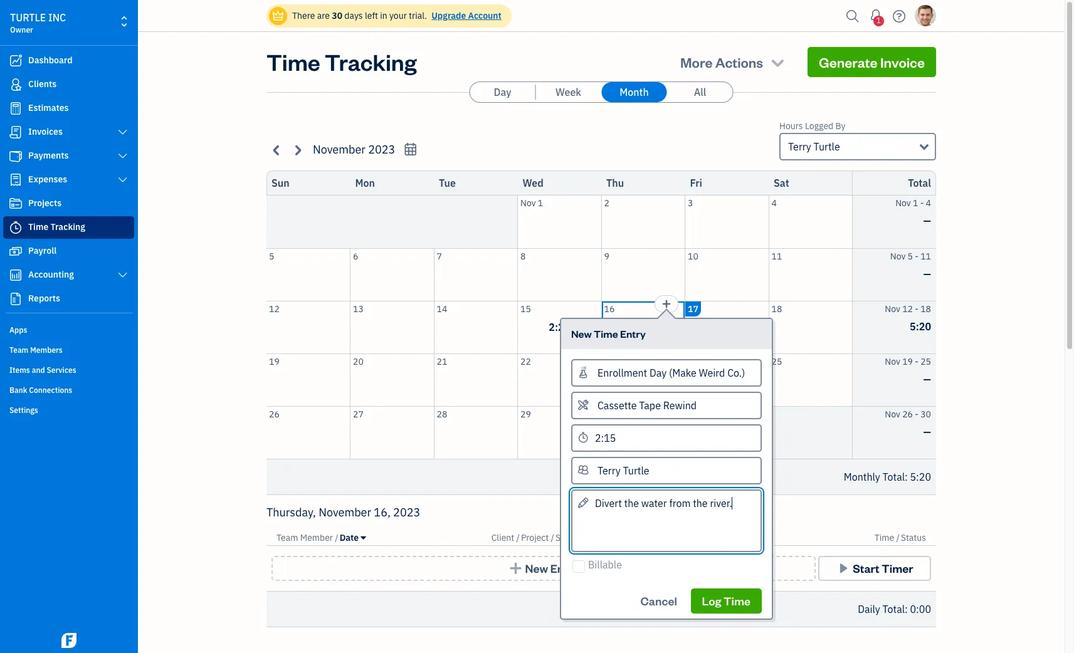 Task type: locate. For each thing, give the bounding box(es) containing it.
11 down the nov 1 - 4 —
[[921, 251, 932, 262]]

19 inside button
[[269, 356, 280, 367]]

tracking down projects link
[[51, 221, 85, 233]]

0 horizontal spatial 12
[[269, 303, 280, 315]]

5 / from the left
[[897, 533, 900, 544]]

18 inside 'button'
[[772, 303, 783, 315]]

nov inside nov 12 - 18 5:20
[[885, 303, 901, 315]]

time / status
[[875, 533, 927, 544]]

14 button
[[434, 301, 518, 354]]

nov down the nov 1 - 4 —
[[891, 251, 906, 262]]

2 12 from the left
[[903, 303, 913, 315]]

2 4 from the left
[[926, 198, 932, 209]]

nov inside the nov 1 - 4 —
[[896, 198, 911, 209]]

1 inside the nov 1 - 4 —
[[913, 198, 919, 209]]

1
[[877, 16, 881, 25], [538, 198, 543, 209], [913, 198, 919, 209]]

nov down nov 12 - 18 5:20
[[885, 356, 901, 367]]

6
[[353, 251, 358, 262]]

: for daily total
[[905, 604, 908, 616]]

22 button
[[518, 354, 601, 406]]

settings link
[[3, 401, 134, 420]]

1 horizontal spatial 26
[[903, 409, 913, 420]]

bank
[[9, 386, 27, 395]]

25
[[772, 356, 783, 367], [921, 356, 932, 367]]

team members
[[9, 346, 63, 355]]

3 chevron large down image from the top
[[117, 270, 129, 280]]

mon
[[355, 177, 375, 189]]

nov 19 - 25 —
[[885, 356, 932, 386]]

/ left note link
[[587, 533, 590, 544]]

there are 30 days left in your trial. upgrade account
[[292, 10, 502, 21]]

november
[[313, 142, 366, 157], [319, 506, 371, 520]]

nov for nov 1
[[521, 198, 536, 209]]

19 down nov 12 - 18 5:20
[[903, 356, 913, 367]]

chevron large down image down payroll link
[[117, 270, 129, 280]]

20 button
[[351, 354, 434, 406]]

hours logged by
[[780, 120, 846, 132]]

timer
[[882, 561, 914, 576]]

2 vertical spatial total
[[883, 604, 905, 616]]

total right the monthly
[[883, 471, 905, 484]]

1 horizontal spatial 18
[[921, 303, 932, 315]]

expense image
[[8, 174, 23, 186]]

1 horizontal spatial 19
[[903, 356, 913, 367]]

tracking down left
[[325, 47, 417, 77]]

1 / from the left
[[335, 533, 339, 544]]

1 vertical spatial chevron large down image
[[117, 175, 129, 185]]

total right 'daily'
[[883, 604, 905, 616]]

money image
[[8, 245, 23, 258]]

2 : from the top
[[905, 604, 908, 616]]

chevron large down image for accounting
[[117, 270, 129, 280]]

2 11 from the left
[[921, 251, 932, 262]]

monthly total : 5:20
[[844, 471, 932, 484]]

0 vertical spatial tracking
[[325, 47, 417, 77]]

12 down "nov 5 - 11 —"
[[903, 303, 913, 315]]

nov 1 button
[[518, 196, 601, 248]]

/
[[335, 533, 339, 544], [517, 533, 520, 544], [551, 533, 555, 544], [587, 533, 590, 544], [897, 533, 900, 544]]

4
[[772, 198, 777, 209], [926, 198, 932, 209]]

thursday,
[[267, 506, 316, 520]]

2 — from the top
[[924, 268, 932, 280]]

18 down 11 button
[[772, 303, 783, 315]]

1 vertical spatial tracking
[[51, 221, 85, 233]]

12 down 5 button
[[269, 303, 280, 315]]

1 vertical spatial entry
[[551, 561, 579, 576]]

time tracking down projects link
[[28, 221, 85, 233]]

1 horizontal spatial 12
[[903, 303, 913, 315]]

1 horizontal spatial team
[[277, 533, 298, 544]]

1 horizontal spatial time tracking
[[267, 47, 417, 77]]

november right next month icon
[[313, 142, 366, 157]]

1 18 from the left
[[772, 303, 783, 315]]

— for nov 1 - 4 —
[[924, 215, 932, 227]]

1 inside button
[[538, 198, 543, 209]]

there
[[292, 10, 315, 21]]

tracking
[[325, 47, 417, 77], [51, 221, 85, 233]]

chevron large down image for expenses
[[117, 175, 129, 185]]

8
[[521, 251, 526, 262]]

29 button
[[518, 407, 601, 459]]

2 vertical spatial chevron large down image
[[117, 270, 129, 280]]

25 button
[[769, 354, 853, 406]]

nov down "nov 5 - 11 —"
[[885, 303, 901, 315]]

1 5:20 from the top
[[910, 320, 932, 333]]

21
[[437, 356, 448, 367]]

—
[[924, 215, 932, 227], [924, 268, 932, 280], [924, 373, 932, 386], [924, 426, 932, 438]]

21 button
[[434, 354, 518, 406]]

new right 2:20
[[571, 327, 592, 340]]

4 inside the nov 1 - 4 —
[[926, 198, 932, 209]]

0 horizontal spatial 11
[[772, 251, 783, 262]]

2 26 from the left
[[903, 409, 913, 420]]

1 vertical spatial 2023
[[393, 506, 421, 520]]

Duration text field
[[571, 424, 762, 452]]

Add notes text field
[[571, 490, 762, 552]]

— inside "nov 5 - 11 —"
[[924, 268, 932, 280]]

nov for nov 12 - 18 5:20
[[885, 303, 901, 315]]

5:20 down nov 26 - 30 —
[[911, 471, 932, 484]]

settings
[[9, 406, 38, 415]]

nov inside nov 19 - 25 —
[[885, 356, 901, 367]]

day link
[[470, 82, 535, 102]]

1 for nov 1
[[538, 198, 543, 209]]

23 button
[[602, 354, 685, 406]]

2 5 from the left
[[908, 251, 913, 262]]

are
[[317, 10, 330, 21]]

team down thursday,
[[277, 533, 298, 544]]

18 down "nov 5 - 11 —"
[[921, 303, 932, 315]]

2023 right 16,
[[393, 506, 421, 520]]

1 vertical spatial 5:20
[[911, 471, 932, 484]]

0 horizontal spatial 1
[[538, 198, 543, 209]]

- inside nov 26 - 30 —
[[916, 409, 919, 420]]

0 horizontal spatial time tracking
[[28, 221, 85, 233]]

- for nov 5 - 11 —
[[916, 251, 919, 262]]

1 vertical spatial total
[[883, 471, 905, 484]]

18 button
[[769, 301, 853, 354]]

more actions button
[[669, 47, 798, 77]]

total for monthly total
[[883, 471, 905, 484]]

chevron large down image
[[117, 151, 129, 161]]

5:20
[[910, 320, 932, 333], [911, 471, 932, 484]]

crown image
[[272, 9, 285, 22]]

0 vertical spatial team
[[9, 346, 28, 355]]

project link
[[521, 533, 551, 544]]

0 horizontal spatial entry
[[551, 561, 579, 576]]

time inside main element
[[28, 221, 48, 233]]

0 horizontal spatial tracking
[[51, 221, 85, 233]]

november up the date
[[319, 506, 371, 520]]

0 vertical spatial time tracking
[[267, 47, 417, 77]]

nov inside "nov 5 - 11 —"
[[891, 251, 906, 262]]

- inside the nov 1 - 4 —
[[921, 198, 924, 209]]

7 button
[[434, 249, 518, 301]]

26 down 19 button
[[269, 409, 280, 420]]

— inside nov 19 - 25 —
[[924, 373, 932, 386]]

nov 26 - 30 —
[[885, 409, 932, 438]]

1 for nov 1 - 4 —
[[913, 198, 919, 209]]

nov down wed
[[521, 198, 536, 209]]

time down 16
[[594, 327, 618, 340]]

: right the monthly
[[905, 471, 908, 484]]

— up nov 26 - 30 —
[[924, 373, 932, 386]]

chevron large down image up chevron large down image
[[117, 127, 129, 137]]

/ right client
[[517, 533, 520, 544]]

time right log
[[724, 594, 751, 609]]

1 : from the top
[[905, 471, 908, 484]]

1 up "nov 5 - 11 —"
[[913, 198, 919, 209]]

log
[[702, 594, 722, 609]]

chevron large down image for invoices
[[117, 127, 129, 137]]

1 12 from the left
[[269, 303, 280, 315]]

— for nov 5 - 11 —
[[924, 268, 932, 280]]

0 vertical spatial total
[[909, 177, 932, 189]]

total up the nov 1 - 4 —
[[909, 177, 932, 189]]

team for team member /
[[277, 533, 298, 544]]

26 inside nov 26 - 30 —
[[903, 409, 913, 420]]

25 down 18 'button'
[[772, 356, 783, 367]]

1 vertical spatial :
[[905, 604, 908, 616]]

turtle
[[10, 11, 46, 24]]

nov 5 - 11 —
[[891, 251, 932, 280]]

Add a team member text field
[[573, 458, 761, 483]]

5:20 up nov 19 - 25 —
[[910, 320, 932, 333]]

— inside the nov 1 - 4 —
[[924, 215, 932, 227]]

1 vertical spatial team
[[277, 533, 298, 544]]

Add a client or project text field
[[573, 360, 761, 386]]

nov for nov 5 - 11 —
[[891, 251, 906, 262]]

1 down wed
[[538, 198, 543, 209]]

- for nov 12 - 18 5:20
[[916, 303, 919, 315]]

1 chevron large down image from the top
[[117, 127, 129, 137]]

— up "nov 5 - 11 —"
[[924, 215, 932, 227]]

0 horizontal spatial 4
[[772, 198, 777, 209]]

0 vertical spatial new
[[571, 327, 592, 340]]

1 horizontal spatial 25
[[921, 356, 932, 367]]

25 down nov 12 - 18 5:20
[[921, 356, 932, 367]]

1 horizontal spatial 1
[[877, 16, 881, 25]]

1 26 from the left
[[269, 409, 280, 420]]

chevron large down image inside expenses link
[[117, 175, 129, 185]]

nov down nov 19 - 25 —
[[885, 409, 901, 420]]

12 inside button
[[269, 303, 280, 315]]

0 horizontal spatial new
[[525, 561, 548, 576]]

time left status at the right bottom
[[875, 533, 895, 544]]

add a time entry image
[[662, 296, 672, 311]]

0 horizontal spatial team
[[9, 346, 28, 355]]

time right timer image
[[28, 221, 48, 233]]

/ left the date
[[335, 533, 339, 544]]

— up nov 12 - 18 5:20
[[924, 268, 932, 280]]

1 horizontal spatial new
[[571, 327, 592, 340]]

1 button
[[866, 3, 886, 28]]

time down there
[[267, 47, 320, 77]]

nov up "nov 5 - 11 —"
[[896, 198, 911, 209]]

total for daily total
[[883, 604, 905, 616]]

by
[[836, 120, 846, 132]]

upgrade
[[432, 10, 466, 21]]

- for nov 19 - 25 —
[[916, 356, 919, 367]]

time link
[[875, 533, 897, 544]]

go to help image
[[890, 7, 910, 25]]

team member /
[[277, 533, 339, 544]]

2 horizontal spatial 1
[[913, 198, 919, 209]]

new entry
[[525, 561, 579, 576]]

26 down nov 19 - 25 —
[[903, 409, 913, 420]]

service
[[556, 533, 585, 544]]

— for nov 26 - 30 —
[[924, 426, 932, 438]]

- inside "nov 5 - 11 —"
[[916, 251, 919, 262]]

9 button
[[602, 249, 685, 301]]

9
[[604, 251, 610, 262]]

team inside main element
[[9, 346, 28, 355]]

wed
[[523, 177, 544, 189]]

1 horizontal spatial entry
[[620, 327, 646, 340]]

chevron large down image inside "invoices" link
[[117, 127, 129, 137]]

upgrade account link
[[429, 10, 502, 21]]

1 vertical spatial new
[[525, 561, 548, 576]]

11 down 4 button
[[772, 251, 783, 262]]

new
[[571, 327, 592, 340], [525, 561, 548, 576]]

2 chevron large down image from the top
[[117, 175, 129, 185]]

/ left the service
[[551, 533, 555, 544]]

30 down 23 "button"
[[604, 409, 615, 420]]

30 button
[[602, 407, 685, 459]]

1 25 from the left
[[772, 356, 783, 367]]

1 horizontal spatial 5
[[908, 251, 913, 262]]

2 19 from the left
[[903, 356, 913, 367]]

/ left status link
[[897, 533, 900, 544]]

— inside nov 26 - 30 —
[[924, 426, 932, 438]]

0 horizontal spatial 18
[[772, 303, 783, 315]]

25 inside nov 19 - 25 —
[[921, 356, 932, 367]]

5 button
[[267, 249, 350, 301]]

30 down nov 19 - 25 —
[[921, 409, 932, 420]]

team down the apps
[[9, 346, 28, 355]]

time tracking down days
[[267, 47, 417, 77]]

2 18 from the left
[[921, 303, 932, 315]]

1 11 from the left
[[772, 251, 783, 262]]

time
[[267, 47, 320, 77], [28, 221, 48, 233], [594, 327, 618, 340], [875, 533, 895, 544], [724, 594, 751, 609]]

11 inside button
[[772, 251, 783, 262]]

1 horizontal spatial 4
[[926, 198, 932, 209]]

new inside button
[[525, 561, 548, 576]]

previous month image
[[270, 143, 284, 157]]

new entry button
[[272, 556, 816, 582]]

2
[[604, 198, 610, 209]]

week link
[[536, 82, 601, 102]]

3 — from the top
[[924, 373, 932, 386]]

30 right are
[[332, 10, 343, 21]]

nov
[[521, 198, 536, 209], [896, 198, 911, 209], [891, 251, 906, 262], [885, 303, 901, 315], [885, 356, 901, 367], [885, 409, 901, 420]]

— up monthly total : 5:20
[[924, 426, 932, 438]]

30 inside nov 26 - 30 —
[[921, 409, 932, 420]]

1 19 from the left
[[269, 356, 280, 367]]

19 down 12 button on the left
[[269, 356, 280, 367]]

invoices link
[[3, 121, 134, 144]]

2023 left choose a date icon
[[368, 142, 395, 157]]

2 25 from the left
[[921, 356, 932, 367]]

4 — from the top
[[924, 426, 932, 438]]

search image
[[843, 7, 863, 25]]

0 horizontal spatial 25
[[772, 356, 783, 367]]

chevron large down image
[[117, 127, 129, 137], [117, 175, 129, 185], [117, 270, 129, 280]]

1 horizontal spatial 30
[[604, 409, 615, 420]]

- inside nov 19 - 25 —
[[916, 356, 919, 367]]

0 vertical spatial chevron large down image
[[117, 127, 129, 137]]

0 horizontal spatial 5
[[269, 251, 274, 262]]

5
[[269, 251, 274, 262], [908, 251, 913, 262]]

payroll
[[28, 245, 57, 257]]

nov inside nov 26 - 30 —
[[885, 409, 901, 420]]

- inside nov 12 - 18 5:20
[[916, 303, 919, 315]]

chevron large down image down chevron large down image
[[117, 175, 129, 185]]

1 4 from the left
[[772, 198, 777, 209]]

1 5 from the left
[[269, 251, 274, 262]]

new right plus image at the bottom
[[525, 561, 548, 576]]

more
[[681, 53, 713, 71]]

1 — from the top
[[924, 215, 932, 227]]

expenses link
[[3, 169, 134, 191]]

choose a date image
[[404, 142, 418, 157]]

date
[[340, 533, 359, 544]]

26 inside button
[[269, 409, 280, 420]]

7
[[437, 251, 442, 262]]

4 inside 4 button
[[772, 198, 777, 209]]

1 horizontal spatial 11
[[921, 251, 932, 262]]

1 vertical spatial time tracking
[[28, 221, 85, 233]]

0 horizontal spatial 19
[[269, 356, 280, 367]]

1 vertical spatial november
[[319, 506, 371, 520]]

2 horizontal spatial 30
[[921, 409, 932, 420]]

18 inside nov 12 - 18 5:20
[[921, 303, 932, 315]]

19 inside nov 19 - 25 —
[[903, 356, 913, 367]]

0 horizontal spatial 26
[[269, 409, 280, 420]]

new for new entry
[[525, 561, 548, 576]]

1 left go to help image
[[877, 16, 881, 25]]

nov for nov 19 - 25 —
[[885, 356, 901, 367]]

0 vertical spatial :
[[905, 471, 908, 484]]

: left 0:00
[[905, 604, 908, 616]]

owner
[[10, 25, 33, 35]]

0 vertical spatial 5:20
[[910, 320, 932, 333]]

nov inside button
[[521, 198, 536, 209]]

and
[[32, 366, 45, 375]]

more actions
[[681, 53, 764, 71]]



Task type: vqa. For each thing, say whether or not it's contained in the screenshot.
Search
no



Task type: describe. For each thing, give the bounding box(es) containing it.
12 inside nov 12 - 18 5:20
[[903, 303, 913, 315]]

play image
[[837, 563, 851, 575]]

27
[[353, 409, 364, 420]]

24 button
[[686, 354, 769, 406]]

week
[[556, 86, 582, 98]]

invoice image
[[8, 126, 23, 139]]

plus image
[[509, 563, 523, 575]]

members
[[30, 346, 63, 355]]

4 button
[[769, 196, 853, 248]]

Add a service text field
[[573, 393, 761, 418]]

estimate image
[[8, 102, 23, 115]]

accounting
[[28, 269, 74, 280]]

payroll link
[[3, 240, 134, 263]]

new for new time entry
[[571, 327, 592, 340]]

15
[[521, 303, 531, 315]]

22
[[521, 356, 531, 367]]

30 inside 30 button
[[604, 409, 615, 420]]

16 button
[[602, 301, 685, 354]]

14
[[437, 303, 448, 315]]

chart image
[[8, 269, 23, 282]]

- for nov 1 - 4 —
[[921, 198, 924, 209]]

connections
[[29, 386, 72, 395]]

2 button
[[602, 196, 685, 248]]

team for team members
[[9, 346, 28, 355]]

tracking inside main element
[[51, 221, 85, 233]]

in
[[380, 10, 388, 21]]

1 horizontal spatial tracking
[[325, 47, 417, 77]]

2 / from the left
[[517, 533, 520, 544]]

clients
[[28, 78, 57, 90]]

16
[[604, 303, 615, 315]]

10 button
[[686, 249, 769, 301]]

2 5:20 from the top
[[911, 471, 932, 484]]

24
[[688, 356, 699, 367]]

service link
[[556, 533, 587, 544]]

5 inside button
[[269, 251, 274, 262]]

- for nov 26 - 30 —
[[916, 409, 919, 420]]

member
[[300, 533, 333, 544]]

fri
[[690, 177, 703, 189]]

client / project / service / note
[[492, 533, 611, 544]]

27 button
[[351, 407, 434, 459]]

time tracking link
[[3, 216, 134, 239]]

chevrondown image
[[769, 53, 787, 71]]

26 button
[[267, 407, 350, 459]]

0 vertical spatial 2023
[[368, 142, 395, 157]]

payments
[[28, 150, 69, 161]]

daily
[[858, 604, 881, 616]]

3 / from the left
[[551, 533, 555, 544]]

report image
[[8, 293, 23, 306]]

0 vertical spatial entry
[[620, 327, 646, 340]]

timer image
[[8, 221, 23, 234]]

accounting link
[[3, 264, 134, 287]]

apps link
[[3, 321, 134, 339]]

20
[[353, 356, 364, 367]]

start timer button
[[819, 556, 932, 582]]

time inside button
[[724, 594, 751, 609]]

new time entry
[[571, 327, 646, 340]]

all link
[[668, 82, 733, 102]]

turtle inc owner
[[10, 11, 66, 35]]

november 2023
[[313, 142, 395, 157]]

4 / from the left
[[587, 533, 590, 544]]

0 vertical spatial november
[[313, 142, 366, 157]]

time tracking inside main element
[[28, 221, 85, 233]]

clients link
[[3, 73, 134, 96]]

caretdown image
[[361, 533, 366, 543]]

entry inside new entry button
[[551, 561, 579, 576]]

projects link
[[3, 193, 134, 215]]

freshbooks image
[[59, 634, 79, 649]]

generate invoice button
[[808, 47, 937, 77]]

25 inside button
[[772, 356, 783, 367]]

team members link
[[3, 341, 134, 359]]

left
[[365, 10, 378, 21]]

payment image
[[8, 150, 23, 162]]

start timer
[[853, 561, 914, 576]]

account
[[468, 10, 502, 21]]

estimates link
[[3, 97, 134, 120]]

13 button
[[351, 301, 434, 354]]

nov for nov 26 - 30 —
[[885, 409, 901, 420]]

items
[[9, 366, 30, 375]]

— for nov 19 - 25 —
[[924, 373, 932, 386]]

next month image
[[290, 143, 305, 157]]

services
[[47, 366, 76, 375]]

tue
[[439, 177, 456, 189]]

terry turtle button
[[780, 133, 937, 161]]

11 inside "nov 5 - 11 —"
[[921, 251, 932, 262]]

logged
[[806, 120, 834, 132]]

nov for nov 1 - 4 —
[[896, 198, 911, 209]]

thu
[[607, 177, 624, 189]]

0 horizontal spatial 30
[[332, 10, 343, 21]]

: for monthly total
[[905, 471, 908, 484]]

cancel
[[641, 594, 677, 609]]

project image
[[8, 198, 23, 210]]

client image
[[8, 78, 23, 91]]

main element
[[0, 0, 169, 654]]

log time button
[[691, 589, 762, 614]]

status link
[[901, 533, 927, 544]]

note
[[591, 533, 611, 544]]

dashboard image
[[8, 55, 23, 67]]

28 button
[[434, 407, 518, 459]]

12 button
[[267, 301, 350, 354]]

8 button
[[518, 249, 601, 301]]

items and services
[[9, 366, 76, 375]]

day
[[494, 86, 512, 98]]

log time
[[702, 594, 751, 609]]

start
[[853, 561, 880, 576]]

daily total : 0:00
[[858, 604, 932, 616]]

project
[[521, 533, 549, 544]]

1 inside dropdown button
[[877, 16, 881, 25]]

5:20 inside nov 12 - 18 5:20
[[910, 320, 932, 333]]

29
[[521, 409, 531, 420]]

turtle
[[814, 141, 840, 153]]

sat
[[774, 177, 790, 189]]

dashboard link
[[3, 50, 134, 72]]

estimates
[[28, 102, 69, 114]]

5 inside "nov 5 - 11 —"
[[908, 251, 913, 262]]

payments link
[[3, 145, 134, 168]]

items and services link
[[3, 361, 134, 380]]



